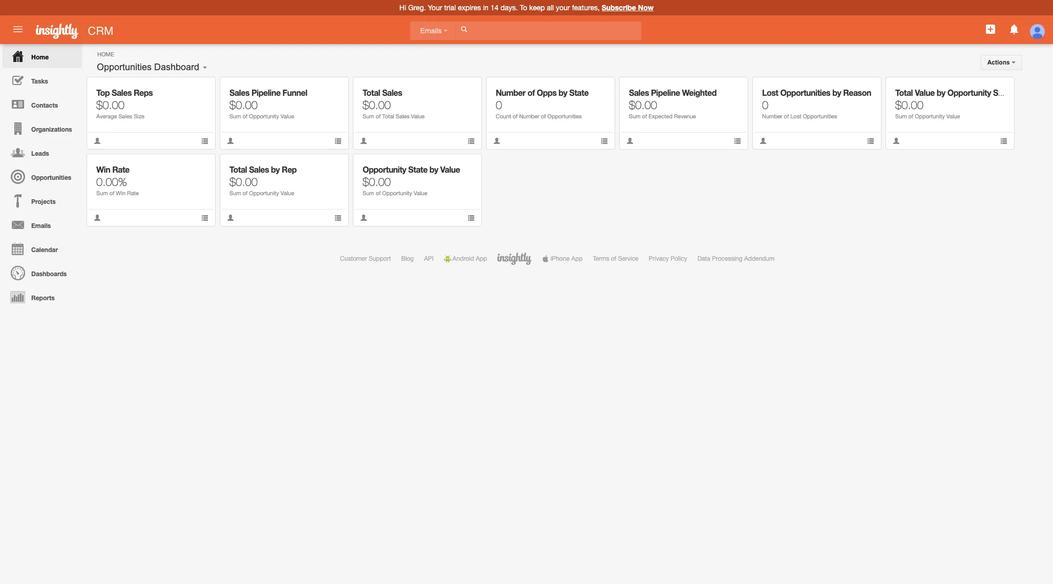 Task type: describe. For each thing, give the bounding box(es) containing it.
1 vertical spatial emails link
[[3, 213, 82, 237]]

sales pipeline weighted $0.00 sum of expected revenue
[[629, 88, 717, 119]]

opportunities link
[[3, 164, 82, 189]]

sum inside win rate 0.00% sum of win rate
[[96, 190, 108, 196]]

user image for sales pipeline funnel
[[227, 137, 234, 145]]

list image for total
[[468, 137, 475, 145]]

opportunity state by value link
[[363, 164, 460, 174]]

contacts
[[31, 101, 58, 109]]

0 vertical spatial rate
[[112, 164, 130, 174]]

total value by opportunity state link
[[896, 88, 1013, 97]]

sum inside total sales by rep $0.00 sum of opportunity value
[[230, 190, 241, 196]]

now
[[638, 3, 654, 12]]

customer support
[[340, 255, 391, 262]]

list image for win
[[201, 214, 209, 221]]

top sales reps $0.00 average sales size
[[96, 88, 153, 119]]

number of opps by state 0 count of number of opportunities
[[496, 88, 589, 119]]

home link
[[3, 44, 82, 68]]

projects link
[[3, 189, 82, 213]]

lost opportunities by reason link
[[762, 88, 872, 97]]

of inside win rate 0.00% sum of win rate
[[109, 190, 114, 196]]

of inside total sales by rep $0.00 sum of opportunity value
[[243, 190, 248, 196]]

$0.00 inside "top sales reps $0.00 average sales size"
[[96, 98, 125, 112]]

opportunities inside number of opps by state 0 count of number of opportunities
[[548, 113, 582, 119]]

actions
[[988, 59, 1012, 66]]

opportunity inside sales pipeline funnel $0.00 sum of opportunity value
[[249, 113, 279, 119]]

organizations
[[31, 126, 72, 133]]

total sales by rep link
[[230, 164, 297, 174]]

tasks
[[31, 77, 48, 85]]

1 vertical spatial rate
[[127, 190, 139, 196]]

number right count
[[519, 113, 540, 119]]

projects
[[31, 198, 56, 205]]

total sales link
[[363, 88, 402, 97]]

of down the number of opps by state "link" in the top of the page
[[541, 113, 546, 119]]

by for total sales by rep
[[271, 164, 280, 174]]

trial
[[444, 4, 456, 12]]

user image for total sales
[[360, 137, 367, 145]]

api
[[424, 255, 434, 262]]

funnel
[[283, 88, 307, 97]]

calendar link
[[3, 237, 82, 261]]

expected
[[649, 113, 673, 119]]

android app
[[453, 255, 487, 262]]

14
[[491, 4, 499, 12]]

0 vertical spatial win
[[96, 164, 110, 174]]

app for android app
[[476, 255, 487, 262]]

service
[[618, 255, 639, 262]]

addendum
[[745, 255, 775, 262]]

subscribe
[[602, 3, 636, 12]]

customer support link
[[340, 255, 391, 262]]

opportunities dashboard button
[[93, 59, 203, 75]]

reports
[[31, 294, 55, 302]]

wrench image for $0.00
[[460, 161, 468, 169]]

$0.00 inside sales pipeline funnel $0.00 sum of opportunity value
[[230, 98, 258, 112]]

sum inside total value by opportunity state $0.00 sum of opportunity value
[[896, 113, 907, 119]]

reps
[[134, 88, 153, 97]]

of inside total value by opportunity state $0.00 sum of opportunity value
[[909, 113, 914, 119]]

list image for number
[[868, 137, 875, 145]]

total sales $0.00 sum of total sales value
[[363, 88, 425, 119]]

tasks link
[[3, 68, 82, 92]]

api link
[[424, 255, 434, 262]]

by for opportunity state by value
[[430, 164, 438, 174]]

0 horizontal spatial wrench image
[[327, 85, 334, 92]]

1 horizontal spatial home
[[97, 51, 114, 57]]

pipeline for funnel
[[252, 88, 281, 97]]

subscribe now link
[[602, 3, 654, 12]]

features,
[[572, 4, 600, 12]]

processing
[[712, 255, 743, 262]]

data processing addendum
[[698, 255, 775, 262]]

0 vertical spatial lost
[[762, 88, 779, 97]]

expires
[[458, 4, 481, 12]]

hi
[[400, 4, 406, 12]]

rep
[[282, 164, 297, 174]]

calendar
[[31, 246, 58, 254]]

state for 0
[[570, 88, 589, 97]]

0.00%
[[96, 175, 127, 189]]

sales pipeline weighted link
[[629, 88, 717, 97]]

$0.00 inside total value by opportunity state $0.00 sum of opportunity value
[[896, 98, 924, 112]]

by for lost opportunities by reason
[[833, 88, 842, 97]]

keep
[[529, 4, 545, 12]]

of inside sales pipeline funnel $0.00 sum of opportunity value
[[243, 113, 248, 119]]

list image for sum
[[335, 214, 342, 221]]

support
[[369, 255, 391, 262]]

blog link
[[401, 255, 414, 262]]

count
[[496, 113, 511, 119]]

android app link
[[444, 255, 487, 262]]

user image for sales
[[94, 137, 101, 145]]

1 vertical spatial emails
[[31, 222, 51, 230]]

user image for total sales by rep
[[227, 214, 234, 221]]

of inside lost opportunities by reason 0 number of lost opportunities
[[784, 113, 789, 119]]

wrench image for 0
[[860, 85, 867, 92]]

total for total
[[363, 88, 380, 97]]

dashboard
[[154, 62, 199, 72]]

top
[[96, 88, 110, 97]]

dashboards link
[[3, 261, 82, 285]]

terms
[[593, 255, 610, 262]]

leads link
[[3, 140, 82, 164]]

0 horizontal spatial home
[[31, 53, 49, 61]]

organizations link
[[3, 116, 82, 140]]

opportunities inside button
[[97, 62, 152, 72]]

opportunities dashboard
[[97, 62, 199, 72]]

greg.
[[408, 4, 426, 12]]

all
[[547, 4, 554, 12]]

total value by opportunity state $0.00 sum of opportunity value
[[896, 88, 1013, 119]]

pipeline for weighted
[[651, 88, 680, 97]]

hi greg. your trial expires in 14 days. to keep all your features, subscribe now
[[400, 3, 654, 12]]

total for sum
[[230, 164, 247, 174]]

privacy
[[649, 255, 669, 262]]

wrench image for by
[[327, 161, 334, 169]]

user image for opportunity state by value
[[360, 214, 367, 221]]

$0.00 inside total sales by rep $0.00 sum of opportunity value
[[230, 175, 258, 189]]

leads
[[31, 150, 49, 157]]

value inside total sales by rep $0.00 sum of opportunity value
[[281, 190, 294, 196]]

sales inside 'sales pipeline weighted $0.00 sum of expected revenue'
[[629, 88, 649, 97]]

in
[[483, 4, 489, 12]]



Task type: vqa. For each thing, say whether or not it's contained in the screenshot.


Task type: locate. For each thing, give the bounding box(es) containing it.
$0.00 down total sales by rep link
[[230, 175, 258, 189]]

terms of service link
[[593, 255, 639, 262]]

reports link
[[3, 285, 82, 309]]

rate
[[112, 164, 130, 174], [127, 190, 139, 196]]

$0.00
[[96, 98, 125, 112], [230, 98, 258, 112], [363, 98, 391, 112], [629, 98, 657, 112], [896, 98, 924, 112], [230, 175, 258, 189], [363, 175, 391, 189]]

emails
[[420, 27, 444, 35], [31, 222, 51, 230]]

by inside total sales by rep $0.00 sum of opportunity value
[[271, 164, 280, 174]]

1 horizontal spatial user image
[[627, 137, 634, 145]]

of inside total sales $0.00 sum of total sales value
[[376, 113, 381, 119]]

weighted
[[682, 88, 717, 97]]

value inside sales pipeline funnel $0.00 sum of opportunity value
[[281, 113, 294, 119]]

0 inside number of opps by state 0 count of number of opportunities
[[496, 98, 502, 112]]

app
[[476, 255, 487, 262], [572, 255, 583, 262]]

1 pipeline from the left
[[252, 88, 281, 97]]

sum inside sales pipeline funnel $0.00 sum of opportunity value
[[230, 113, 241, 119]]

0 vertical spatial emails
[[420, 27, 444, 35]]

your
[[428, 4, 442, 12]]

2 horizontal spatial wrench image
[[860, 85, 867, 92]]

total for $0.00
[[896, 88, 913, 97]]

2 0 from the left
[[762, 98, 769, 112]]

total inside total value by opportunity state $0.00 sum of opportunity value
[[896, 88, 913, 97]]

opportunity inside total sales by rep $0.00 sum of opportunity value
[[249, 190, 279, 196]]

dashboards
[[31, 270, 67, 278]]

pipeline inside sales pipeline funnel $0.00 sum of opportunity value
[[252, 88, 281, 97]]

reason
[[844, 88, 872, 97]]

2 pipeline from the left
[[651, 88, 680, 97]]

emails link
[[410, 21, 455, 40], [3, 213, 82, 237]]

0 horizontal spatial lost
[[762, 88, 779, 97]]

$0.00 down total value by opportunity state link
[[896, 98, 924, 112]]

value inside total sales $0.00 sum of total sales value
[[411, 113, 425, 119]]

rate up 0.00%
[[112, 164, 130, 174]]

win up 0.00%
[[96, 164, 110, 174]]

wrench image for weighted
[[727, 85, 734, 92]]

$0.00 up the expected
[[629, 98, 657, 112]]

data processing addendum link
[[698, 255, 775, 262]]

sum inside 'sales pipeline weighted $0.00 sum of expected revenue'
[[629, 113, 641, 119]]

contacts link
[[3, 92, 82, 116]]

state inside number of opps by state 0 count of number of opportunities
[[570, 88, 589, 97]]

pipeline
[[252, 88, 281, 97], [651, 88, 680, 97]]

total inside total sales by rep $0.00 sum of opportunity value
[[230, 164, 247, 174]]

iphone
[[551, 255, 570, 262]]

of down 0.00%
[[109, 190, 114, 196]]

2 horizontal spatial state
[[994, 88, 1013, 97]]

navigation
[[0, 44, 82, 309]]

2 user image from the left
[[627, 137, 634, 145]]

number down the lost opportunities by reason link
[[762, 113, 783, 119]]

days.
[[501, 4, 518, 12]]

0 horizontal spatial state
[[408, 164, 428, 174]]

opportunities
[[97, 62, 152, 72], [781, 88, 831, 97], [548, 113, 582, 119], [803, 113, 838, 119], [31, 174, 71, 181]]

average
[[96, 113, 117, 119]]

to
[[520, 4, 527, 12]]

rate down win rate link
[[127, 190, 139, 196]]

by
[[559, 88, 568, 97], [833, 88, 842, 97], [937, 88, 946, 97], [271, 164, 280, 174], [430, 164, 438, 174]]

$0.00 down opportunity state by value link
[[363, 175, 391, 189]]

0 horizontal spatial user image
[[94, 137, 101, 145]]

navigation containing home
[[0, 44, 82, 309]]

0 horizontal spatial 0
[[496, 98, 502, 112]]

home
[[97, 51, 114, 57], [31, 53, 49, 61]]

0
[[496, 98, 502, 112], [762, 98, 769, 112]]

list image for opportunity state by value
[[468, 214, 475, 221]]

home down crm
[[97, 51, 114, 57]]

user image for lost opportunities by reason
[[760, 137, 767, 145]]

1 horizontal spatial lost
[[791, 113, 802, 119]]

value
[[915, 88, 935, 97], [281, 113, 294, 119], [411, 113, 425, 119], [947, 113, 960, 119], [440, 164, 460, 174], [281, 190, 294, 196], [414, 190, 428, 196]]

1 app from the left
[[476, 255, 487, 262]]

sales pipeline funnel link
[[230, 88, 307, 97]]

0 horizontal spatial pipeline
[[252, 88, 281, 97]]

1 horizontal spatial emails link
[[410, 21, 455, 40]]

number
[[496, 88, 526, 97], [519, 113, 540, 119], [762, 113, 783, 119]]

revenue
[[674, 113, 696, 119]]

of down sales pipeline funnel link
[[243, 113, 248, 119]]

pipeline up the expected
[[651, 88, 680, 97]]

size
[[134, 113, 144, 119]]

user image for win rate
[[94, 214, 101, 221]]

wrench image for opps
[[594, 85, 601, 92]]

0 inside lost opportunities by reason 0 number of lost opportunities
[[762, 98, 769, 112]]

1 0 from the left
[[496, 98, 502, 112]]

of left opps
[[528, 88, 535, 97]]

by inside total value by opportunity state $0.00 sum of opportunity value
[[937, 88, 946, 97]]

state for $0.00
[[994, 88, 1013, 97]]

list image
[[335, 137, 342, 145], [601, 137, 608, 145], [734, 137, 741, 145], [468, 214, 475, 221]]

0 horizontal spatial win
[[96, 164, 110, 174]]

of down total value by opportunity state link
[[909, 113, 914, 119]]

win
[[96, 164, 110, 174], [116, 190, 126, 196]]

policy
[[671, 255, 687, 262]]

1 horizontal spatial app
[[572, 255, 583, 262]]

list image for sales
[[201, 137, 209, 145]]

1 horizontal spatial emails
[[420, 27, 444, 35]]

pipeline left 'funnel' in the left of the page
[[252, 88, 281, 97]]

your
[[556, 4, 570, 12]]

lost opportunities by reason 0 number of lost opportunities
[[762, 88, 872, 119]]

privacy policy
[[649, 255, 687, 262]]

list image
[[201, 137, 209, 145], [468, 137, 475, 145], [868, 137, 875, 145], [1001, 137, 1008, 145], [201, 214, 209, 221], [335, 214, 342, 221]]

customer
[[340, 255, 367, 262]]

user image
[[94, 137, 101, 145], [627, 137, 634, 145], [893, 137, 900, 145]]

of down opportunity state by value link
[[376, 190, 381, 196]]

iphone app
[[551, 255, 583, 262]]

of right the terms
[[611, 255, 617, 262]]

1 horizontal spatial 0
[[762, 98, 769, 112]]

state inside opportunity state by value $0.00 sum of opportunity value
[[408, 164, 428, 174]]

sum
[[230, 113, 241, 119], [363, 113, 374, 119], [629, 113, 641, 119], [896, 113, 907, 119], [96, 190, 108, 196], [230, 190, 241, 196], [363, 190, 374, 196]]

emails link down your at top left
[[410, 21, 455, 40]]

top sales reps link
[[96, 88, 153, 97]]

iphone app link
[[542, 255, 583, 262]]

wrench image
[[327, 85, 334, 92], [860, 85, 867, 92], [460, 161, 468, 169]]

emails up calendar link
[[31, 222, 51, 230]]

1 vertical spatial win
[[116, 190, 126, 196]]

0 horizontal spatial app
[[476, 255, 487, 262]]

wrench image
[[194, 85, 201, 92], [460, 85, 468, 92], [594, 85, 601, 92], [727, 85, 734, 92], [993, 85, 1001, 92], [194, 161, 201, 169], [327, 161, 334, 169]]

by for total value by opportunity state
[[937, 88, 946, 97]]

number up count
[[496, 88, 526, 97]]

actions button
[[981, 55, 1023, 70]]

$0.00 inside total sales $0.00 sum of total sales value
[[363, 98, 391, 112]]

$0.00 down total sales 'link' on the left
[[363, 98, 391, 112]]

app right android
[[476, 255, 487, 262]]

opportunity
[[948, 88, 992, 97], [249, 113, 279, 119], [915, 113, 945, 119], [363, 164, 406, 174], [249, 190, 279, 196], [382, 190, 412, 196]]

crm
[[88, 25, 113, 37]]

number of opps by state link
[[496, 88, 589, 97]]

app right iphone
[[572, 255, 583, 262]]

app for iphone app
[[572, 255, 583, 262]]

privacy policy link
[[649, 255, 687, 262]]

1 horizontal spatial state
[[570, 88, 589, 97]]

of inside 'sales pipeline weighted $0.00 sum of expected revenue'
[[642, 113, 647, 119]]

3 user image from the left
[[893, 137, 900, 145]]

None text field
[[455, 21, 641, 40]]

1 user image from the left
[[94, 137, 101, 145]]

$0.00 inside 'sales pipeline weighted $0.00 sum of expected revenue'
[[629, 98, 657, 112]]

2 horizontal spatial user image
[[893, 137, 900, 145]]

list image for sales pipeline funnel
[[335, 137, 342, 145]]

opportunity state by value $0.00 sum of opportunity value
[[363, 164, 460, 196]]

of left the expected
[[642, 113, 647, 119]]

terms of service
[[593, 255, 639, 262]]

state
[[570, 88, 589, 97], [994, 88, 1013, 97], [408, 164, 428, 174]]

2 app from the left
[[572, 255, 583, 262]]

1 horizontal spatial wrench image
[[460, 161, 468, 169]]

win down 0.00%
[[116, 190, 126, 196]]

state inside total value by opportunity state $0.00 sum of opportunity value
[[994, 88, 1013, 97]]

emails link down projects
[[3, 213, 82, 237]]

of down total sales 'link' on the left
[[376, 113, 381, 119]]

number inside lost opportunities by reason 0 number of lost opportunities
[[762, 113, 783, 119]]

wrench image for 0.00%
[[194, 161, 201, 169]]

sales pipeline funnel $0.00 sum of opportunity value
[[230, 88, 307, 119]]

user image for $0.00
[[893, 137, 900, 145]]

of right count
[[513, 113, 518, 119]]

white image
[[461, 26, 468, 33]]

blog
[[401, 255, 414, 262]]

1 horizontal spatial pipeline
[[651, 88, 680, 97]]

0 horizontal spatial emails
[[31, 222, 51, 230]]

home up tasks link in the top of the page
[[31, 53, 49, 61]]

lost
[[762, 88, 779, 97], [791, 113, 802, 119]]

sales inside total sales by rep $0.00 sum of opportunity value
[[249, 164, 269, 174]]

user image
[[227, 137, 234, 145], [360, 137, 367, 145], [493, 137, 501, 145], [760, 137, 767, 145], [94, 214, 101, 221], [227, 214, 234, 221], [360, 214, 367, 221]]

by inside lost opportunities by reason 0 number of lost opportunities
[[833, 88, 842, 97]]

of down the lost opportunities by reason link
[[784, 113, 789, 119]]

sum inside total sales $0.00 sum of total sales value
[[363, 113, 374, 119]]

of down total sales by rep link
[[243, 190, 248, 196]]

0 horizontal spatial emails link
[[3, 213, 82, 237]]

by inside opportunity state by value $0.00 sum of opportunity value
[[430, 164, 438, 174]]

total sales by rep $0.00 sum of opportunity value
[[230, 164, 297, 196]]

$0.00 inside opportunity state by value $0.00 sum of opportunity value
[[363, 175, 391, 189]]

$0.00 down sales pipeline funnel link
[[230, 98, 258, 112]]

list image for sales pipeline weighted
[[734, 137, 741, 145]]

sum inside opportunity state by value $0.00 sum of opportunity value
[[363, 190, 374, 196]]

of inside opportunity state by value $0.00 sum of opportunity value
[[376, 190, 381, 196]]

emails down your at top left
[[420, 27, 444, 35]]

win rate 0.00% sum of win rate
[[96, 164, 139, 196]]

wrench image for $0.00
[[460, 85, 468, 92]]

$0.00 up average
[[96, 98, 125, 112]]

total
[[363, 88, 380, 97], [896, 88, 913, 97], [382, 113, 394, 119], [230, 164, 247, 174]]

notifications image
[[1008, 23, 1021, 35]]

by inside number of opps by state 0 count of number of opportunities
[[559, 88, 568, 97]]

user image for number of opps by state
[[493, 137, 501, 145]]

win rate link
[[96, 164, 130, 174]]

wrench image for reps
[[194, 85, 201, 92]]

1 horizontal spatial win
[[116, 190, 126, 196]]

sales inside sales pipeline funnel $0.00 sum of opportunity value
[[230, 88, 250, 97]]

opps
[[537, 88, 557, 97]]

list image for number of opps by state
[[601, 137, 608, 145]]

data
[[698, 255, 711, 262]]

user image for of
[[627, 137, 634, 145]]

list image for $0.00
[[1001, 137, 1008, 145]]

sales
[[112, 88, 132, 97], [230, 88, 250, 97], [382, 88, 402, 97], [629, 88, 649, 97], [118, 113, 132, 119], [396, 113, 410, 119], [249, 164, 269, 174]]

pipeline inside 'sales pipeline weighted $0.00 sum of expected revenue'
[[651, 88, 680, 97]]

android
[[453, 255, 474, 262]]

1 vertical spatial lost
[[791, 113, 802, 119]]

0 vertical spatial emails link
[[410, 21, 455, 40]]



